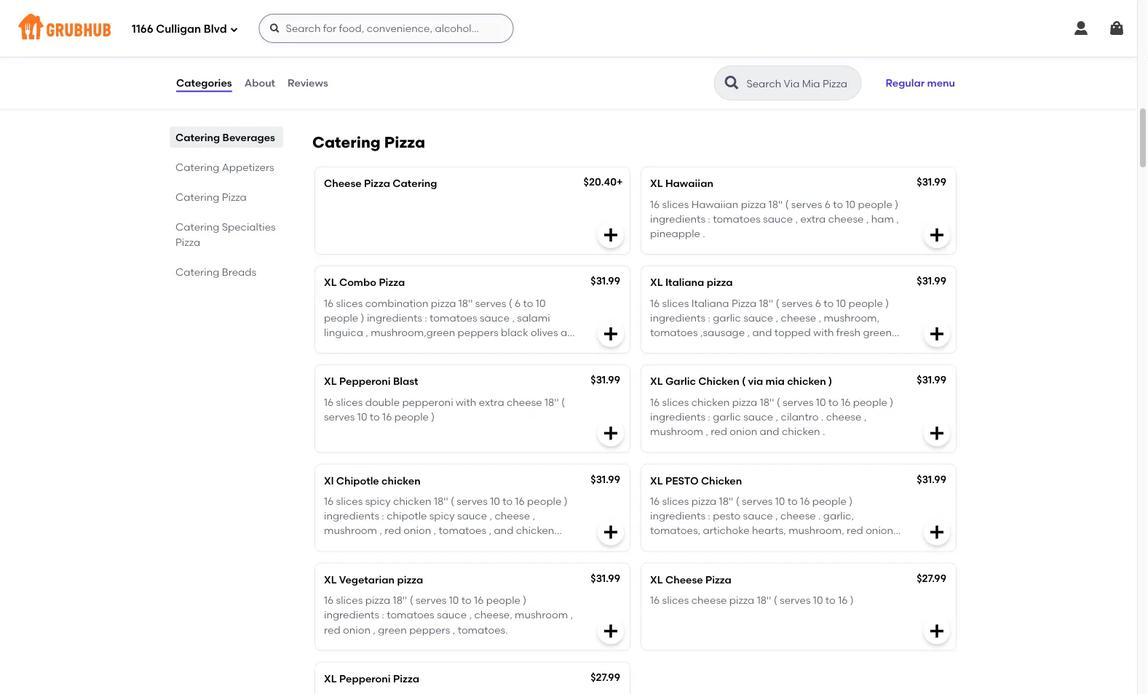 Task type: describe. For each thing, give the bounding box(es) containing it.
reviews
[[288, 77, 328, 89]]

$20.40
[[584, 176, 617, 188]]

0 vertical spatial chipotle
[[387, 510, 427, 522]]

pizza inside tab
[[222, 191, 247, 203]]

. inside 16 slices hawaiian pizza  18" ( serves 6 to 10 people ) ingredients : tomatoes sauce , extra cheese , ham , pineapple .
[[703, 227, 705, 240]]

xl pepperoni blast
[[324, 375, 418, 388]]

and inside 16 slices spicy chicken 18'' ( serves 10 to 16 people ) ingredients : chipotle spicy sauce , cheese , mushroom , red onion , tomatoes , and chicken marinated with chipotle sauce .
[[494, 525, 514, 537]]

marinated
[[324, 539, 376, 552]]

serves inside 16 slices spicy chicken 18'' ( serves 10 to 16 people ) ingredients : chipotle spicy sauce , cheese , mushroom , red onion , tomatoes , and chicken marinated with chipotle sauce .
[[457, 495, 488, 508]]

olives
[[531, 327, 558, 339]]

bacon
[[664, 68, 696, 80]]

catering breads
[[175, 266, 256, 278]]

catering appetizers
[[175, 161, 274, 173]]

$44.99
[[914, 46, 946, 58]]

people inside 16 slices chicken pizza 18'' ( serves 10 to 16 people ) ingredients : garlic sauce , cilantro . cheese , mushroom , red onion and chicken .
[[853, 396, 888, 408]]

reviews button
[[287, 57, 329, 109]]

xl cheese pizza
[[650, 574, 732, 586]]

32 for 32 bacon ranch sticks ( serves 20 to 24 people )
[[650, 68, 662, 80]]

: for italiana
[[708, 312, 710, 324]]

$39.99
[[589, 46, 620, 58]]

bacon
[[650, 47, 682, 59]]

6 for extra
[[825, 198, 831, 210]]

garlic
[[665, 375, 696, 388]]

slices for pepperoni
[[336, 396, 363, 408]]

serves inside 16 slices italiana pizza 18'' ( serves 6 to 10 people ) ingredients : garlic sauce , cheese , mushroom, tomatoes ,sausage , and topped with fresh green onion .
[[782, 297, 813, 309]]

cheese inside '16 slices double pepperoni with extra cheese 18'' ( serves 10 to 16 people )'
[[507, 396, 542, 408]]

and inside 16 slices chicken pizza 18'' ( serves 10 to 16 people ) ingredients : garlic sauce , cilantro . cheese , mushroom , red onion and chicken .
[[760, 426, 779, 438]]

slices for combo
[[336, 297, 363, 309]]

16 slices combination pizza 18'' serves ( 6 to 10 people ) ingredients : tomatoes sauce , salami linguica , mushroom,green peppers black olives and sausage .
[[324, 297, 580, 354]]

xl for xl cheese pizza
[[650, 574, 663, 586]]

svg image for 16 slices hawaiian pizza  18" ( serves 6 to 10 people ) ingredients : tomatoes sauce , extra cheese , ham , pineapple .
[[928, 227, 946, 244]]

( inside 16 slices hawaiian pizza  18" ( serves 6 to 10 people ) ingredients : tomatoes sauce , extra cheese , ham , pineapple .
[[785, 198, 789, 210]]

ingredients for hawaiian
[[650, 213, 705, 225]]

0 vertical spatial pepperoni
[[338, 68, 389, 80]]

serves inside 16 slices hawaiian pizza  18" ( serves 6 to 10 people ) ingredients : tomatoes sauce , extra cheese , ham , pineapple .
[[791, 198, 822, 210]]

pizza inside 16 slices hawaiian pizza  18" ( serves 6 to 10 people ) ingredients : tomatoes sauce , extra cheese , ham , pineapple .
[[741, 198, 766, 210]]

and inside 16 slices pizza 18'' ( serves 10 to 16 people ) ingredients : pesto sauce , cheese . garlic, tomatoes, artichoke hearts, mushroom, red onion and chicken
[[650, 539, 670, 552]]

10 inside 16 slices pizza 18'' ( serves 10 to 16 people ) ingredients : pesto sauce , cheese . garlic, tomatoes, artichoke hearts, mushroom, red onion and chicken
[[775, 495, 785, 508]]

mushroom, inside 16 slices pizza 18'' ( serves 10 to 16 people ) ingredients : pesto sauce , cheese . garlic, tomatoes, artichoke hearts, mushroom, red onion and chicken
[[789, 525, 844, 537]]

pepperoni sticks
[[324, 47, 406, 59]]

sauce inside 16 slices chicken pizza 18'' ( serves 10 to 16 people ) ingredients : garlic sauce , cilantro . cheese , mushroom , red onion and chicken .
[[743, 411, 773, 423]]

black
[[501, 327, 528, 339]]

. inside 16 slices italiana pizza 18'' ( serves 6 to 10 people ) ingredients : garlic sauce , cheese , mushroom, tomatoes ,sausage , and topped with fresh green onion .
[[680, 341, 683, 354]]

peppers inside 16 slices combination pizza 18'' serves ( 6 to 10 people ) ingredients : tomatoes sauce , salami linguica , mushroom,green peppers black olives and sausage .
[[458, 327, 499, 339]]

people inside 16 slices pizza 18'' ( serves 10 to 16 people ) ingredients : tomatoes sauce , cheese, mushroom , red onion , green peppers , tomatoes.
[[486, 594, 521, 607]]

$31.99 for 16 slices spicy chicken 18'' ( serves 10 to 16 people ) ingredients : chipotle spicy sauce , cheese , mushroom , red onion , tomatoes , and chicken marinated with chipotle sauce .
[[591, 473, 620, 485]]

xl garlic chicken ( via mia chicken )
[[650, 375, 832, 388]]

16 slices pizza 18'' ( serves 10 to 16 people ) ingredients : pesto sauce , cheese . garlic, tomatoes, artichoke hearts, mushroom, red onion and chicken
[[650, 495, 893, 552]]

mushroom inside 16 slices chicken pizza 18'' ( serves 10 to 16 people ) ingredients : garlic sauce , cilantro . cheese , mushroom , red onion and chicken .
[[650, 426, 703, 438]]

people inside 16 slices spicy chicken 18'' ( serves 10 to 16 people ) ingredients : chipotle spicy sauce , cheese , mushroom , red onion , tomatoes , and chicken marinated with chipotle sauce .
[[527, 495, 562, 508]]

$31.99 for 16 slices double pepperoni with extra cheese 18'' ( serves 10 to 16 people )
[[591, 374, 620, 386]]

xl for xl italiana pizza
[[650, 276, 663, 289]]

xl for xl garlic chicken ( via mia chicken )
[[650, 375, 663, 388]]

32 bacon ranch sticks ( serves 20 to 24 people )
[[650, 68, 881, 80]]

peppers inside 16 slices pizza 18'' ( serves 10 to 16 people ) ingredients : tomatoes sauce , cheese, mushroom , red onion , green peppers , tomatoes.
[[409, 624, 450, 636]]

search icon image
[[723, 74, 741, 92]]

people inside 16 slices hawaiian pizza  18" ( serves 6 to 10 people ) ingredients : tomatoes sauce , extra cheese , ham , pineapple .
[[858, 198, 892, 210]]

hawaiian inside 16 slices hawaiian pizza  18" ( serves 6 to 10 people ) ingredients : tomatoes sauce , extra cheese , ham , pineapple .
[[691, 198, 739, 210]]

18'' inside '16 slices double pepperoni with extra cheese 18'' ( serves 10 to 16 people )'
[[545, 396, 559, 408]]

2 20 from the left
[[799, 68, 811, 80]]

1166
[[132, 23, 153, 36]]

mushroom inside 16 slices spicy chicken 18'' ( serves 10 to 16 people ) ingredients : chipotle spicy sauce , cheese , mushroom , red onion , tomatoes , and chicken marinated with chipotle sauce .
[[324, 525, 377, 537]]

pizza right vegetarian
[[397, 574, 423, 586]]

,sausage
[[700, 327, 745, 339]]

serves inside 16 slices chicken pizza 18'' ( serves 10 to 16 people ) ingredients : garlic sauce , cilantro . cheese , mushroom , red onion and chicken .
[[783, 396, 814, 408]]

with inside 16 slices spicy chicken 18'' ( serves 10 to 16 people ) ingredients : chipotle spicy sauce , cheese , mushroom , red onion , tomatoes , and chicken marinated with chipotle sauce .
[[379, 539, 399, 552]]

garlic for chicken
[[713, 411, 741, 423]]

people inside 16 slices pizza 18'' ( serves 10 to 16 people ) ingredients : pesto sauce , cheese . garlic, tomatoes, artichoke hearts, mushroom, red onion and chicken
[[812, 495, 847, 508]]

mia
[[766, 375, 785, 388]]

0 horizontal spatial spicy
[[365, 495, 391, 508]]

topped
[[774, 327, 811, 339]]

onion inside 16 slices pizza 18'' ( serves 10 to 16 people ) ingredients : tomatoes sauce , cheese, mushroom , red onion , green peppers , tomatoes.
[[343, 624, 371, 636]]

linguica
[[324, 327, 363, 339]]

$31.99 for 16 slices chicken pizza 18'' ( serves 10 to 16 people ) ingredients : garlic sauce , cilantro . cheese , mushroom , red onion and chicken .
[[917, 374, 946, 386]]

cheese inside 16 slices spicy chicken 18'' ( serves 10 to 16 people ) ingredients : chipotle spicy sauce , cheese , mushroom , red onion , tomatoes , and chicken marinated with chipotle sauce .
[[495, 510, 530, 522]]

18'' inside 16 slices pizza 18'' ( serves 10 to 16 people ) ingredients : pesto sauce , cheese . garlic, tomatoes, artichoke hearts, mushroom, red onion and chicken
[[719, 495, 733, 508]]

pineapple
[[650, 227, 700, 240]]

catering beverages
[[175, 131, 275, 143]]

people inside '16 slices double pepperoni with extra cheese 18'' ( serves 10 to 16 people )'
[[394, 411, 429, 423]]

catering breads tab
[[175, 264, 277, 280]]

garlic for italiana
[[713, 312, 741, 324]]

16 slices spicy chicken 18'' ( serves 10 to 16 people ) ingredients : chipotle spicy sauce , cheese , mushroom , red onion , tomatoes , and chicken marinated with chipotle sauce .
[[324, 495, 568, 552]]

$31.99 for 16 slices pizza 18'' ( serves 10 to 16 people ) ingredients : pesto sauce , cheese . garlic, tomatoes, artichoke hearts, mushroom, red onion and chicken
[[917, 473, 946, 485]]

to inside 16 slices chicken pizza 18'' ( serves 10 to 16 people ) ingredients : garlic sauce , cilantro . cheese , mushroom , red onion and chicken .
[[828, 396, 839, 408]]

catering specialties pizza
[[175, 221, 276, 248]]

xl for xl hawaiian
[[650, 177, 663, 190]]

18'' inside 16 slices combination pizza 18'' serves ( 6 to 10 people ) ingredients : tomatoes sauce , salami linguica , mushroom,green peppers black olives and sausage .
[[459, 297, 473, 309]]

double
[[365, 396, 400, 408]]

catering appetizers tab
[[175, 159, 277, 175]]

2 24 from the left
[[826, 68, 838, 80]]

1 vertical spatial chipotle
[[402, 539, 442, 552]]

chicken for chicken
[[698, 375, 739, 388]]

16 inside 16 slices hawaiian pizza  18" ( serves 6 to 10 people ) ingredients : tomatoes sauce , extra cheese , ham , pineapple .
[[650, 198, 660, 210]]

catering for catering beverages tab
[[175, 131, 220, 143]]

16 inside 16 slices combination pizza 18'' serves ( 6 to 10 people ) ingredients : tomatoes sauce , salami linguica , mushroom,green peppers black olives and sausage .
[[324, 297, 334, 309]]

people inside 16 slices italiana pizza 18'' ( serves 6 to 10 people ) ingredients : garlic sauce , cheese , mushroom, tomatoes ,sausage , and topped with fresh green onion .
[[849, 297, 883, 309]]

1 horizontal spatial cheese
[[665, 574, 703, 586]]

32 pepperoni sticks ( serves 20 to 24 people )
[[324, 68, 542, 80]]

regular menu
[[886, 77, 955, 89]]

about
[[244, 77, 275, 89]]

categories
[[176, 77, 232, 89]]

bacon ranch sticks
[[650, 47, 745, 59]]

to inside 16 slices italiana pizza 18'' ( serves 6 to 10 people ) ingredients : garlic sauce , cheese , mushroom, tomatoes ,sausage , and topped with fresh green onion .
[[824, 297, 834, 309]]

) inside 16 slices combination pizza 18'' serves ( 6 to 10 people ) ingredients : tomatoes sauce , salami linguica , mushroom,green peppers black olives and sausage .
[[361, 312, 364, 324]]

ingredients for italiana
[[650, 312, 705, 324]]

6 for salami
[[515, 297, 521, 309]]

pesto
[[713, 510, 741, 522]]

16 slices chicken pizza 18'' ( serves 10 to 16 people ) ingredients : garlic sauce , cilantro . cheese , mushroom , red onion and chicken .
[[650, 396, 894, 438]]

chicken for pizza
[[701, 475, 742, 487]]

sauce inside 16 slices pizza 18'' ( serves 10 to 16 people ) ingredients : pesto sauce , cheese . garlic, tomatoes, artichoke hearts, mushroom, red onion and chicken
[[743, 510, 773, 522]]

specialties
[[222, 221, 276, 233]]

hearts,
[[752, 525, 786, 537]]

svg image for 16 slices cheese pizza 18'' ( serves 10 to 16 )
[[928, 623, 946, 640]]

pizza inside 16 slices italiana pizza 18'' ( serves 6 to 10 people ) ingredients : garlic sauce , cheese , mushroom, tomatoes ,sausage , and topped with fresh green onion .
[[732, 297, 757, 309]]

tomatoes inside 16 slices combination pizza 18'' serves ( 6 to 10 people ) ingredients : tomatoes sauce , salami linguica , mushroom,green peppers black olives and sausage .
[[430, 312, 477, 324]]

slices for pesto
[[662, 495, 689, 508]]

regular menu button
[[879, 67, 962, 99]]

pizza up ,sausage
[[707, 276, 733, 289]]

serves inside 16 slices pizza 18'' ( serves 10 to 16 people ) ingredients : tomatoes sauce , cheese, mushroom , red onion , green peppers , tomatoes.
[[416, 594, 447, 607]]

( inside 16 slices pizza 18'' ( serves 10 to 16 people ) ingredients : pesto sauce , cheese . garlic, tomatoes, artichoke hearts, mushroom, red onion and chicken
[[736, 495, 739, 508]]

) inside 16 slices spicy chicken 18'' ( serves 10 to 16 people ) ingredients : chipotle spicy sauce , cheese , mushroom , red onion , tomatoes , and chicken marinated with chipotle sauce .
[[564, 495, 568, 508]]

catering for catering appetizers tab on the left of the page
[[175, 161, 219, 173]]

svg image for 16 slices chicken pizza 18'' ( serves 10 to 16 people ) ingredients : garlic sauce , cilantro . cheese , mushroom , red onion and chicken .
[[602, 425, 620, 442]]

$31.99 for 16 slices pizza 18'' ( serves 10 to 16 people ) ingredients : tomatoes sauce , cheese, mushroom , red onion , green peppers , tomatoes.
[[591, 572, 620, 585]]

menu
[[927, 77, 955, 89]]

onion inside 16 slices italiana pizza 18'' ( serves 6 to 10 people ) ingredients : garlic sauce , cheese , mushroom, tomatoes ,sausage , and topped with fresh green onion .
[[650, 341, 678, 354]]

( inside 16 slices spicy chicken 18'' ( serves 10 to 16 people ) ingredients : chipotle spicy sauce , cheese , mushroom , red onion , tomatoes , and chicken marinated with chipotle sauce .
[[451, 495, 454, 508]]

) inside 16 slices pizza 18'' ( serves 10 to 16 people ) ingredients : tomatoes sauce , cheese, mushroom , red onion , green peppers , tomatoes.
[[523, 594, 527, 607]]

( inside 16 slices pizza 18'' ( serves 10 to 16 people ) ingredients : tomatoes sauce , cheese, mushroom , red onion , green peppers , tomatoes.
[[410, 594, 413, 607]]

onion inside 16 slices spicy chicken 18'' ( serves 10 to 16 people ) ingredients : chipotle spicy sauce , cheese , mushroom , red onion , tomatoes , and chicken marinated with chipotle sauce .
[[404, 525, 431, 537]]

10 inside '16 slices double pepperoni with extra cheese 18'' ( serves 10 to 16 people )'
[[357, 411, 367, 423]]

xl for xl vegetarian pizza
[[324, 574, 337, 586]]

10 inside 16 slices hawaiian pizza  18" ( serves 6 to 10 people ) ingredients : tomatoes sauce , extra cheese , ham , pineapple .
[[846, 198, 856, 210]]

beverages
[[222, 131, 275, 143]]

svg image for 16 slices pizza 18'' ( serves 10 to 16 people ) ingredients : pesto sauce , cheese . garlic, tomatoes, artichoke hearts, mushroom, red onion and chicken
[[928, 524, 946, 541]]

) inside 16 slices hawaiian pizza  18" ( serves 6 to 10 people ) ingredients : tomatoes sauce , extra cheese , ham , pineapple .
[[895, 198, 898, 210]]

) inside 16 slices chicken pizza 18'' ( serves 10 to 16 people ) ingredients : garlic sauce , cilantro . cheese , mushroom , red onion and chicken .
[[890, 396, 894, 408]]

pizza inside 16 slices pizza 18'' ( serves 10 to 16 people ) ingredients : tomatoes sauce , cheese, mushroom , red onion , green peppers , tomatoes.
[[365, 594, 390, 607]]

combination
[[365, 297, 428, 309]]

cilantro
[[781, 411, 819, 423]]

1 vertical spatial ranch
[[699, 68, 728, 80]]

xl for xl pepperoni blast
[[324, 375, 337, 388]]

1 horizontal spatial catering pizza
[[312, 133, 425, 152]]

tomatoes inside 16 slices hawaiian pizza  18" ( serves 6 to 10 people ) ingredients : tomatoes sauce , extra cheese , ham , pineapple .
[[713, 213, 761, 225]]

xl vegetarian pizza
[[324, 574, 423, 586]]

catering specialties pizza tab
[[175, 219, 277, 250]]

pepperoni for xl pepperoni blast
[[339, 375, 391, 388]]

: for spicy
[[382, 510, 384, 522]]

cheese inside 16 slices chicken pizza 18'' ( serves 10 to 16 people ) ingredients : garlic sauce , cilantro . cheese , mushroom , red onion and chicken .
[[826, 411, 862, 423]]

16 slices double pepperoni with extra cheese 18'' ( serves 10 to 16 people )
[[324, 396, 565, 423]]

xl hawaiian
[[650, 177, 713, 190]]

cheese,
[[474, 609, 512, 621]]

tomatoes.
[[458, 624, 508, 636]]

32 for 32 pepperoni sticks ( serves 20 to 24 people )
[[324, 68, 335, 80]]

red inside 16 slices chicken pizza 18'' ( serves 10 to 16 people ) ingredients : garlic sauce , cilantro . cheese , mushroom , red onion and chicken .
[[711, 426, 727, 438]]

: for hawaiian
[[708, 213, 710, 225]]

pepperoni for xl pepperoni pizza
[[339, 673, 391, 685]]

pesto
[[665, 475, 699, 487]]

sauce inside 16 slices italiana pizza 18'' ( serves 6 to 10 people ) ingredients : garlic sauce , cheese , mushroom, tomatoes ,sausage , and topped with fresh green onion .
[[743, 312, 773, 324]]

slices for garlic
[[662, 396, 689, 408]]



Task type: vqa. For each thing, say whether or not it's contained in the screenshot.
ingredients inside the 16 slices Italiana Pizza 18'' ( serves 6 to 10 people ) ingredients : garlic sauce , cheese , mushroom, tomatoes ,sausage , and topped with fresh green onion .
yes



Task type: locate. For each thing, give the bounding box(es) containing it.
mushroom, inside 16 slices italiana pizza 18'' ( serves 6 to 10 people ) ingredients : garlic sauce , cheese , mushroom, tomatoes ,sausage , and topped with fresh green onion .
[[824, 312, 880, 324]]

ingredients inside 16 slices italiana pizza 18'' ( serves 6 to 10 people ) ingredients : garlic sauce , cheese , mushroom, tomatoes ,sausage , and topped with fresh green onion .
[[650, 312, 705, 324]]

hawaiian
[[665, 177, 713, 190], [691, 198, 739, 210]]

1166 culligan blvd
[[132, 23, 227, 36]]

ranch
[[685, 47, 714, 59], [699, 68, 728, 80]]

sticks down bacon ranch sticks
[[730, 68, 757, 80]]

1 horizontal spatial 20
[[799, 68, 811, 80]]

1 horizontal spatial 6
[[815, 297, 821, 309]]

0 vertical spatial peppers
[[458, 327, 499, 339]]

$31.99
[[917, 176, 946, 188], [591, 275, 620, 287], [917, 275, 946, 287], [591, 374, 620, 386], [917, 374, 946, 386], [591, 473, 620, 485], [917, 473, 946, 485], [591, 572, 620, 585]]

Search for food, convenience, alcohol... search field
[[259, 14, 514, 43]]

to inside 16 slices spicy chicken 18'' ( serves 10 to 16 people ) ingredients : chipotle spicy sauce , cheese , mushroom , red onion , tomatoes , and chicken marinated with chipotle sauce .
[[503, 495, 513, 508]]

pizza inside 16 slices combination pizza 18'' serves ( 6 to 10 people ) ingredients : tomatoes sauce , salami linguica , mushroom,green peppers black olives and sausage .
[[431, 297, 456, 309]]

1 horizontal spatial spicy
[[429, 510, 455, 522]]

extra inside '16 slices double pepperoni with extra cheese 18'' ( serves 10 to 16 people )'
[[479, 396, 504, 408]]

( inside '16 slices double pepperoni with extra cheese 18'' ( serves 10 to 16 people )'
[[561, 396, 565, 408]]

catering pizza
[[312, 133, 425, 152], [175, 191, 247, 203]]

0 horizontal spatial peppers
[[409, 624, 450, 636]]

18'' inside 16 slices spicy chicken 18'' ( serves 10 to 16 people ) ingredients : chipotle spicy sauce , cheese , mushroom , red onion , tomatoes , and chicken marinated with chipotle sauce .
[[434, 495, 448, 508]]

16
[[650, 198, 660, 210], [324, 297, 334, 309], [650, 297, 660, 309], [324, 396, 334, 408], [650, 396, 660, 408], [841, 396, 851, 408], [382, 411, 392, 423], [324, 495, 334, 508], [515, 495, 525, 508], [650, 495, 660, 508], [800, 495, 810, 508], [324, 594, 334, 607], [474, 594, 484, 607], [650, 594, 660, 607], [838, 594, 848, 607]]

0 vertical spatial hawaiian
[[665, 177, 713, 190]]

ingredients for spicy
[[324, 510, 379, 522]]

) inside 16 slices pizza 18'' ( serves 10 to 16 people ) ingredients : pesto sauce , cheese . garlic, tomatoes, artichoke hearts, mushroom, red onion and chicken
[[849, 495, 853, 508]]

garlic inside 16 slices chicken pizza 18'' ( serves 10 to 16 people ) ingredients : garlic sauce , cilantro . cheese , mushroom , red onion and chicken .
[[713, 411, 741, 423]]

slices inside 16 slices hawaiian pizza  18" ( serves 6 to 10 people ) ingredients : tomatoes sauce , extra cheese , ham , pineapple .
[[662, 198, 689, 210]]

0 vertical spatial catering pizza
[[312, 133, 425, 152]]

xl for xl pesto chicken
[[650, 475, 663, 487]]

0 horizontal spatial $27.99
[[591, 671, 620, 684]]

svg image
[[1108, 20, 1126, 37], [230, 25, 239, 34], [928, 75, 946, 92], [602, 227, 620, 244], [928, 227, 946, 244], [928, 326, 946, 343], [928, 425, 946, 442], [928, 524, 946, 541], [602, 623, 620, 640], [928, 623, 946, 640]]

via
[[748, 375, 763, 388]]

. inside 16 slices combination pizza 18'' serves ( 6 to 10 people ) ingredients : tomatoes sauce , salami linguica , mushroom,green peppers black olives and sausage .
[[368, 341, 371, 354]]

cheese pizza catering
[[324, 177, 437, 190]]

( inside 16 slices chicken pizza 18'' ( serves 10 to 16 people ) ingredients : garlic sauce , cilantro . cheese , mushroom , red onion and chicken .
[[777, 396, 780, 408]]

10 inside 16 slices combination pizza 18'' serves ( 6 to 10 people ) ingredients : tomatoes sauce , salami linguica , mushroom,green peppers black olives and sausage .
[[536, 297, 546, 309]]

2 horizontal spatial with
[[813, 327, 834, 339]]

cheese inside 16 slices hawaiian pizza  18" ( serves 6 to 10 people ) ingredients : tomatoes sauce , extra cheese , ham , pineapple .
[[828, 213, 864, 225]]

garlic down "xl garlic chicken ( via mia chicken )" at the right bottom of page
[[713, 411, 741, 423]]

pizza inside the catering specialties pizza
[[175, 236, 200, 248]]

pepperoni down blast
[[402, 396, 453, 408]]

red inside 16 slices spicy chicken 18'' ( serves 10 to 16 people ) ingredients : chipotle spicy sauce , cheese , mushroom , red onion , tomatoes , and chicken marinated with chipotle sauce .
[[385, 525, 401, 537]]

appetizers
[[222, 161, 274, 173]]

slices for italiana
[[662, 297, 689, 309]]

sticks
[[378, 47, 406, 59], [716, 47, 745, 59], [391, 68, 419, 80], [730, 68, 757, 80]]

peppers
[[458, 327, 499, 339], [409, 624, 450, 636]]

green inside 16 slices pizza 18'' ( serves 10 to 16 people ) ingredients : tomatoes sauce , cheese, mushroom , red onion , green peppers , tomatoes.
[[378, 624, 407, 636]]

slices inside 16 slices pizza 18'' ( serves 10 to 16 people ) ingredients : pesto sauce , cheese . garlic, tomatoes, artichoke hearts, mushroom, red onion and chicken
[[662, 495, 689, 508]]

ingredients for chicken
[[650, 411, 705, 423]]

1 24 from the left
[[488, 68, 499, 80]]

hawaiian up pineapple
[[665, 177, 713, 190]]

,
[[795, 213, 798, 225], [866, 213, 869, 225], [896, 213, 899, 225], [512, 312, 515, 324], [776, 312, 778, 324], [819, 312, 821, 324], [366, 327, 368, 339], [747, 327, 750, 339], [776, 411, 778, 423], [864, 411, 867, 423], [706, 426, 708, 438], [490, 510, 492, 522], [533, 510, 535, 522], [775, 510, 778, 522], [380, 525, 382, 537], [434, 525, 436, 537], [489, 525, 491, 537], [469, 609, 472, 621], [570, 609, 573, 621], [373, 624, 376, 636], [453, 624, 455, 636]]

0 horizontal spatial 6
[[515, 297, 521, 309]]

xl italiana pizza
[[650, 276, 733, 289]]

1 horizontal spatial green
[[863, 327, 892, 339]]

18''
[[459, 297, 473, 309], [759, 297, 773, 309], [545, 396, 559, 408], [760, 396, 774, 408], [434, 495, 448, 508], [719, 495, 733, 508], [393, 594, 407, 607], [757, 594, 771, 607]]

pizza inside 16 slices pizza 18'' ( serves 10 to 16 people ) ingredients : pesto sauce , cheese . garlic, tomatoes, artichoke hearts, mushroom, red onion and chicken
[[691, 495, 717, 508]]

xl combo pizza
[[324, 276, 405, 289]]

catering
[[175, 131, 220, 143], [312, 133, 381, 152], [175, 161, 219, 173], [393, 177, 437, 190], [175, 191, 219, 203], [175, 221, 219, 233], [175, 266, 219, 278]]

0 horizontal spatial 20
[[461, 68, 473, 80]]

. inside 16 slices pizza 18'' ( serves 10 to 16 people ) ingredients : pesto sauce , cheese . garlic, tomatoes, artichoke hearts, mushroom, red onion and chicken
[[818, 510, 821, 522]]

1 vertical spatial chicken
[[701, 475, 742, 487]]

pizza up mushroom,green
[[431, 297, 456, 309]]

10 inside 16 slices italiana pizza 18'' ( serves 6 to 10 people ) ingredients : garlic sauce , cheese , mushroom, tomatoes ,sausage , and topped with fresh green onion .
[[836, 297, 846, 309]]

: inside 16 slices italiana pizza 18'' ( serves 6 to 10 people ) ingredients : garlic sauce , cheese , mushroom, tomatoes ,sausage , and topped with fresh green onion .
[[708, 312, 710, 324]]

: down xl vegetarian pizza
[[382, 609, 384, 621]]

ingredients up the tomatoes, at right bottom
[[650, 510, 705, 522]]

. inside 16 slices spicy chicken 18'' ( serves 10 to 16 people ) ingredients : chipotle spicy sauce , cheese , mushroom , red onion , tomatoes , and chicken marinated with chipotle sauce .
[[477, 539, 479, 552]]

0 vertical spatial pepperoni
[[324, 47, 375, 59]]

)
[[538, 68, 542, 80], [877, 68, 881, 80], [895, 198, 898, 210], [885, 297, 889, 309], [361, 312, 364, 324], [829, 375, 832, 388], [890, 396, 894, 408], [431, 411, 435, 423], [564, 495, 568, 508], [849, 495, 853, 508], [523, 594, 527, 607], [850, 594, 854, 607]]

2 vertical spatial with
[[379, 539, 399, 552]]

fresh
[[836, 327, 861, 339]]

mushroom, down garlic,
[[789, 525, 844, 537]]

ham
[[871, 213, 894, 225]]

to inside 16 slices combination pizza 18'' serves ( 6 to 10 people ) ingredients : tomatoes sauce , salami linguica , mushroom,green peppers black olives and sausage .
[[523, 297, 533, 309]]

catering for catering breads tab
[[175, 266, 219, 278]]

10 inside 16 slices chicken pizza 18'' ( serves 10 to 16 people ) ingredients : garlic sauce , cilantro . cheese , mushroom , red onion and chicken .
[[816, 396, 826, 408]]

$31.99 for 16 slices italiana pizza 18'' ( serves 6 to 10 people ) ingredients : garlic sauce , cheese , mushroom, tomatoes ,sausage , and topped with fresh green onion .
[[917, 275, 946, 287]]

garlic
[[713, 312, 741, 324], [713, 411, 741, 423]]

regular
[[886, 77, 925, 89]]

pepperoni
[[324, 47, 375, 59], [339, 375, 391, 388], [339, 673, 391, 685]]

: inside 16 slices chicken pizza 18'' ( serves 10 to 16 people ) ingredients : garlic sauce , cilantro . cheese , mushroom , red onion and chicken .
[[708, 411, 710, 423]]

xl pepperoni pizza
[[324, 673, 419, 685]]

green
[[863, 327, 892, 339], [378, 624, 407, 636]]

pizza
[[384, 133, 425, 152], [364, 177, 390, 190], [222, 191, 247, 203], [175, 236, 200, 248], [379, 276, 405, 289], [732, 297, 757, 309], [705, 574, 732, 586], [393, 673, 419, 685]]

0 vertical spatial with
[[813, 327, 834, 339]]

mushroom,
[[824, 312, 880, 324], [789, 525, 844, 537]]

slices for cheese
[[662, 594, 689, 607]]

and inside 16 slices italiana pizza 18'' ( serves 6 to 10 people ) ingredients : garlic sauce , cheese , mushroom, tomatoes ,sausage , and topped with fresh green onion .
[[752, 327, 772, 339]]

sticks down search for food, convenience, alcohol... search box
[[378, 47, 406, 59]]

green up xl pepperoni pizza
[[378, 624, 407, 636]]

( inside 16 slices combination pizza 18'' serves ( 6 to 10 people ) ingredients : tomatoes sauce , salami linguica , mushroom,green peppers black olives and sausage .
[[509, 297, 512, 309]]

24
[[488, 68, 499, 80], [826, 68, 838, 80]]

ingredients inside 16 slices combination pizza 18'' serves ( 6 to 10 people ) ingredients : tomatoes sauce , salami linguica , mushroom,green peppers black olives and sausage .
[[367, 312, 422, 324]]

combo
[[339, 276, 376, 289]]

1 vertical spatial cheese
[[665, 574, 703, 586]]

about button
[[244, 57, 276, 109]]

1 vertical spatial mushroom
[[324, 525, 377, 537]]

italiana down pineapple
[[665, 276, 704, 289]]

and
[[561, 327, 580, 339], [752, 327, 772, 339], [760, 426, 779, 438], [494, 525, 514, 537], [650, 539, 670, 552]]

chicken inside 16 slices pizza 18'' ( serves 10 to 16 people ) ingredients : pesto sauce , cheese . garlic, tomatoes, artichoke hearts, mushroom, red onion and chicken
[[672, 539, 711, 552]]

1 horizontal spatial peppers
[[458, 327, 499, 339]]

: up ,sausage
[[708, 312, 710, 324]]

artichoke
[[703, 525, 750, 537]]

catering inside catering breads tab
[[175, 266, 219, 278]]

1 vertical spatial italiana
[[691, 297, 729, 309]]

italiana
[[665, 276, 704, 289], [691, 297, 729, 309]]

1 vertical spatial garlic
[[713, 411, 741, 423]]

pizza
[[741, 198, 766, 210], [707, 276, 733, 289], [431, 297, 456, 309], [732, 396, 757, 408], [691, 495, 717, 508], [397, 574, 423, 586], [365, 594, 390, 607], [729, 594, 754, 607]]

breads
[[222, 266, 256, 278]]

slices down combo
[[336, 297, 363, 309]]

catering pizza tab
[[175, 189, 277, 205]]

16 slices italiana pizza 18'' ( serves 6 to 10 people ) ingredients : garlic sauce , cheese , mushroom, tomatoes ,sausage , and topped with fresh green onion .
[[650, 297, 892, 354]]

cheese
[[324, 177, 362, 190], [665, 574, 703, 586]]

slices down xl pepperoni blast
[[336, 396, 363, 408]]

tomatoes,
[[650, 525, 700, 537]]

mushroom, up fresh
[[824, 312, 880, 324]]

0 horizontal spatial 24
[[488, 68, 499, 80]]

0 vertical spatial garlic
[[713, 312, 741, 324]]

green right fresh
[[863, 327, 892, 339]]

: inside 16 slices pizza 18'' ( serves 10 to 16 people ) ingredients : pesto sauce , cheese . garlic, tomatoes, artichoke hearts, mushroom, red onion and chicken
[[708, 510, 710, 522]]

pizza down "xl garlic chicken ( via mia chicken )" at the right bottom of page
[[732, 396, 757, 408]]

blast
[[393, 375, 418, 388]]

serves inside 16 slices pizza 18'' ( serves 10 to 16 people ) ingredients : pesto sauce , cheese . garlic, tomatoes, artichoke hearts, mushroom, red onion and chicken
[[742, 495, 773, 508]]

1 vertical spatial peppers
[[409, 624, 450, 636]]

slices down vegetarian
[[336, 594, 363, 607]]

red inside 16 slices pizza 18'' ( serves 10 to 16 people ) ingredients : pesto sauce , cheese . garlic, tomatoes, artichoke hearts, mushroom, red onion and chicken
[[847, 525, 863, 537]]

16 slices hawaiian pizza  18" ( serves 6 to 10 people ) ingredients : tomatoes sauce , extra cheese , ham , pineapple .
[[650, 198, 899, 240]]

tomatoes
[[713, 213, 761, 225], [430, 312, 477, 324], [650, 327, 698, 339], [439, 525, 486, 537], [387, 609, 434, 621]]

ingredients inside 16 slices pizza 18'' ( serves 10 to 16 people ) ingredients : pesto sauce , cheese . garlic, tomatoes, artichoke hearts, mushroom, red onion and chicken
[[650, 510, 705, 522]]

catering for the catering pizza tab
[[175, 191, 219, 203]]

slices
[[662, 198, 689, 210], [336, 297, 363, 309], [662, 297, 689, 309], [336, 396, 363, 408], [662, 396, 689, 408], [336, 495, 363, 508], [662, 495, 689, 508], [336, 594, 363, 607], [662, 594, 689, 607]]

to inside '16 slices double pepperoni with extra cheese 18'' ( serves 10 to 16 people )'
[[370, 411, 380, 423]]

red
[[711, 426, 727, 438], [385, 525, 401, 537], [847, 525, 863, 537], [324, 624, 341, 636]]

mushroom
[[650, 426, 703, 438], [324, 525, 377, 537], [515, 609, 568, 621]]

1 vertical spatial spicy
[[429, 510, 455, 522]]

salami
[[517, 312, 550, 324]]

0 vertical spatial cheese
[[324, 177, 362, 190]]

red inside 16 slices pizza 18'' ( serves 10 to 16 people ) ingredients : tomatoes sauce , cheese, mushroom , red onion , green peppers , tomatoes.
[[324, 624, 341, 636]]

pepperoni down pepperoni sticks
[[338, 68, 389, 80]]

slices down xl italiana pizza
[[662, 297, 689, 309]]

1 horizontal spatial mushroom
[[515, 609, 568, 621]]

catering inside the catering specialties pizza
[[175, 221, 219, 233]]

ingredients inside 16 slices hawaiian pizza  18" ( serves 6 to 10 people ) ingredients : tomatoes sauce , extra cheese , ham , pineapple .
[[650, 213, 705, 225]]

1 vertical spatial $27.99
[[591, 671, 620, 684]]

svg image for 32 bacon ranch sticks ( serves 20 to 24 people )
[[928, 75, 946, 92]]

cheese inside 16 slices italiana pizza 18'' ( serves 6 to 10 people ) ingredients : garlic sauce , cheese , mushroom, tomatoes ,sausage , and topped with fresh green onion .
[[781, 312, 816, 324]]

18'' inside 16 slices chicken pizza 18'' ( serves 10 to 16 people ) ingredients : garlic sauce , cilantro . cheese , mushroom , red onion and chicken .
[[760, 396, 774, 408]]

slices for vegetarian
[[336, 594, 363, 607]]

mushroom inside 16 slices pizza 18'' ( serves 10 to 16 people ) ingredients : tomatoes sauce , cheese, mushroom , red onion , green peppers , tomatoes.
[[515, 609, 568, 621]]

mushroom up pesto
[[650, 426, 703, 438]]

red down garlic,
[[847, 525, 863, 537]]

20
[[461, 68, 473, 80], [799, 68, 811, 80]]

0 vertical spatial ranch
[[685, 47, 714, 59]]

1 vertical spatial mushroom,
[[789, 525, 844, 537]]

ingredients down vegetarian
[[324, 609, 379, 621]]

garlic up ,sausage
[[713, 312, 741, 324]]

ingredients down garlic
[[650, 411, 705, 423]]

italiana down xl italiana pizza
[[691, 297, 729, 309]]

1 32 from the left
[[324, 68, 335, 80]]

ingredients inside 16 slices spicy chicken 18'' ( serves 10 to 16 people ) ingredients : chipotle spicy sauce , cheese , mushroom , red onion , tomatoes , and chicken marinated with chipotle sauce .
[[324, 510, 379, 522]]

sticks up search icon
[[716, 47, 745, 59]]

10
[[846, 198, 856, 210], [536, 297, 546, 309], [836, 297, 846, 309], [816, 396, 826, 408], [357, 411, 367, 423], [490, 495, 500, 508], [775, 495, 785, 508], [449, 594, 459, 607], [813, 594, 823, 607]]

blvd
[[204, 23, 227, 36]]

$31.99 for 16 slices hawaiian pizza  18" ( serves 6 to 10 people ) ingredients : tomatoes sauce , extra cheese , ham , pineapple .
[[917, 176, 946, 188]]

0 vertical spatial mushroom
[[650, 426, 703, 438]]

ingredients up marinated
[[324, 510, 379, 522]]

pizza inside 16 slices chicken pizza 18'' ( serves 10 to 16 people ) ingredients : garlic sauce , cilantro . cheese , mushroom , red onion and chicken .
[[732, 396, 757, 408]]

sauce inside 16 slices combination pizza 18'' serves ( 6 to 10 people ) ingredients : tomatoes sauce , salami linguica , mushroom,green peppers black olives and sausage .
[[480, 312, 510, 324]]

1 garlic from the top
[[713, 312, 741, 324]]

chipotle
[[336, 475, 379, 487]]

svg image for 16 slices italiana pizza 18'' ( serves 6 to 10 people ) ingredients : garlic sauce , cheese , mushroom, tomatoes ,sausage , and topped with fresh green onion .
[[928, 326, 946, 343]]

slices down pesto
[[662, 495, 689, 508]]

2 32 from the left
[[650, 68, 662, 80]]

mushroom,green
[[371, 327, 455, 339]]

18'' inside 16 slices pizza 18'' ( serves 10 to 16 people ) ingredients : tomatoes sauce , cheese, mushroom , red onion , green peppers , tomatoes.
[[393, 594, 407, 607]]

+
[[617, 176, 623, 188]]

0 horizontal spatial with
[[379, 539, 399, 552]]

mushroom up marinated
[[324, 525, 377, 537]]

svg image
[[1072, 20, 1090, 37], [269, 23, 281, 34], [602, 326, 620, 343], [602, 425, 620, 442], [602, 524, 620, 541]]

18'' inside 16 slices italiana pizza 18'' ( serves 6 to 10 people ) ingredients : garlic sauce , cheese , mushroom, tomatoes ,sausage , and topped with fresh green onion .
[[759, 297, 773, 309]]

1 horizontal spatial 32
[[650, 68, 662, 80]]

0 horizontal spatial green
[[378, 624, 407, 636]]

xl
[[650, 177, 663, 190], [324, 276, 337, 289], [650, 276, 663, 289], [324, 375, 337, 388], [650, 375, 663, 388], [650, 475, 663, 487], [324, 574, 337, 586], [650, 574, 663, 586], [324, 673, 337, 685]]

sticks down pepperoni sticks
[[391, 68, 419, 80]]

16 slices cheese pizza 18'' ( serves 10 to 16 )
[[650, 594, 854, 607]]

0 horizontal spatial catering pizza
[[175, 191, 247, 203]]

0 vertical spatial spicy
[[365, 495, 391, 508]]

hawaiian down xl hawaiian
[[691, 198, 739, 210]]

1 vertical spatial green
[[378, 624, 407, 636]]

0 horizontal spatial extra
[[479, 396, 504, 408]]

people
[[502, 68, 536, 80], [840, 68, 874, 80], [858, 198, 892, 210], [849, 297, 883, 309], [324, 312, 358, 324], [853, 396, 888, 408], [394, 411, 429, 423], [527, 495, 562, 508], [812, 495, 847, 508], [486, 594, 521, 607]]

and inside 16 slices combination pizza 18'' serves ( 6 to 10 people ) ingredients : tomatoes sauce , salami linguica , mushroom,green peppers black olives and sausage .
[[561, 327, 580, 339]]

1 horizontal spatial extra
[[800, 213, 826, 225]]

chicken up pesto
[[701, 475, 742, 487]]

1 horizontal spatial with
[[456, 396, 476, 408]]

10 inside 16 slices spicy chicken 18'' ( serves 10 to 16 people ) ingredients : chipotle spicy sauce , cheese , mushroom , red onion , tomatoes , and chicken marinated with chipotle sauce .
[[490, 495, 500, 508]]

16 inside 16 slices italiana pizza 18'' ( serves 6 to 10 people ) ingredients : garlic sauce , cheese , mushroom, tomatoes ,sausage , and topped with fresh green onion .
[[650, 297, 660, 309]]

:
[[708, 213, 710, 225], [425, 312, 427, 324], [708, 312, 710, 324], [708, 411, 710, 423], [382, 510, 384, 522], [708, 510, 710, 522], [382, 609, 384, 621]]

6 inside 16 slices italiana pizza 18'' ( serves 6 to 10 people ) ingredients : garlic sauce , cheese , mushroom, tomatoes ,sausage , and topped with fresh green onion .
[[815, 297, 821, 309]]

pizza down xl cheese pizza
[[729, 594, 754, 607]]

garlic,
[[823, 510, 854, 522]]

0 vertical spatial mushroom,
[[824, 312, 880, 324]]

1 vertical spatial pepperoni
[[339, 375, 391, 388]]

ingredients up pineapple
[[650, 213, 705, 225]]

1 vertical spatial pepperoni
[[402, 396, 453, 408]]

2 garlic from the top
[[713, 411, 741, 423]]

tomatoes inside 16 slices pizza 18'' ( serves 10 to 16 people ) ingredients : tomatoes sauce , cheese, mushroom , red onion , green peppers , tomatoes.
[[387, 609, 434, 621]]

onion
[[650, 341, 678, 354], [730, 426, 757, 438], [404, 525, 431, 537], [866, 525, 893, 537], [343, 624, 371, 636]]

tomatoes inside 16 slices italiana pizza 18'' ( serves 6 to 10 people ) ingredients : garlic sauce , cheese , mushroom, tomatoes ,sausage , and topped with fresh green onion .
[[650, 327, 698, 339]]

catering pizza down catering appetizers
[[175, 191, 247, 203]]

2 vertical spatial mushroom
[[515, 609, 568, 621]]

0 vertical spatial chicken
[[698, 375, 739, 388]]

0 horizontal spatial pepperoni
[[338, 68, 389, 80]]

serves inside '16 slices double pepperoni with extra cheese 18'' ( serves 10 to 16 people )'
[[324, 411, 355, 423]]

ranch down bacon ranch sticks
[[699, 68, 728, 80]]

catering for catering specialties pizza 'tab' at the left of the page
[[175, 221, 219, 233]]

chipotle up xl vegetarian pizza
[[402, 539, 442, 552]]

$20.40 +
[[584, 176, 623, 188]]

slices down garlic
[[662, 396, 689, 408]]

peppers left black
[[458, 327, 499, 339]]

0 vertical spatial $27.99
[[917, 572, 946, 585]]

extra inside 16 slices hawaiian pizza  18" ( serves 6 to 10 people ) ingredients : tomatoes sauce , extra cheese , ham , pineapple .
[[800, 213, 826, 225]]

0 horizontal spatial 32
[[324, 68, 335, 80]]

spicy
[[365, 495, 391, 508], [429, 510, 455, 522]]

cheese inside 16 slices pizza 18'' ( serves 10 to 16 people ) ingredients : pesto sauce , cheese . garlic, tomatoes, artichoke hearts, mushroom, red onion and chicken
[[780, 510, 816, 522]]

slices for hawaiian
[[662, 198, 689, 210]]

: for combination
[[425, 312, 427, 324]]

: down xl hawaiian
[[708, 213, 710, 225]]

pizza left 18" at the right top of the page
[[741, 198, 766, 210]]

1 vertical spatial catering pizza
[[175, 191, 247, 203]]

catering pizza up cheese pizza catering in the top of the page
[[312, 133, 425, 152]]

svg image for 16 slices pizza 18'' ( serves 10 to 16 people ) ingredients : pesto sauce , cheese . garlic, tomatoes, artichoke hearts, mushroom, red onion and chicken
[[602, 524, 620, 541]]

categories button
[[175, 57, 233, 109]]

peppers left tomatoes. at left
[[409, 624, 450, 636]]

16 slices pizza 18'' ( serves 10 to 16 people ) ingredients : tomatoes sauce , cheese, mushroom , red onion , green peppers , tomatoes.
[[324, 594, 573, 636]]

1 vertical spatial with
[[456, 396, 476, 408]]

ingredients down combination
[[367, 312, 422, 324]]

red down vegetarian
[[324, 624, 341, 636]]

.
[[703, 227, 705, 240], [368, 341, 371, 354], [680, 341, 683, 354], [821, 411, 824, 423], [823, 426, 825, 438], [818, 510, 821, 522], [477, 539, 479, 552]]

italiana inside 16 slices italiana pizza 18'' ( serves 6 to 10 people ) ingredients : garlic sauce , cheese , mushroom, tomatoes ,sausage , and topped with fresh green onion .
[[691, 297, 729, 309]]

to inside 16 slices pizza 18'' ( serves 10 to 16 people ) ingredients : pesto sauce , cheese . garlic, tomatoes, artichoke hearts, mushroom, red onion and chicken
[[788, 495, 798, 508]]

Search Via Mia Pizza search field
[[745, 76, 856, 90]]

pizza down xl vegetarian pizza
[[365, 594, 390, 607]]

2 horizontal spatial mushroom
[[650, 426, 703, 438]]

serves
[[427, 68, 458, 80], [766, 68, 797, 80], [791, 198, 822, 210], [475, 297, 506, 309], [782, 297, 813, 309], [783, 396, 814, 408], [324, 411, 355, 423], [457, 495, 488, 508], [742, 495, 773, 508], [416, 594, 447, 607], [780, 594, 811, 607]]

6 for cheese
[[815, 297, 821, 309]]

people inside 16 slices combination pizza 18'' serves ( 6 to 10 people ) ingredients : tomatoes sauce , salami linguica , mushroom,green peppers black olives and sausage .
[[324, 312, 358, 324]]

main navigation navigation
[[0, 0, 1137, 57]]

0 horizontal spatial cheese
[[324, 177, 362, 190]]

1 vertical spatial extra
[[479, 396, 504, 408]]

slices inside 16 slices combination pizza 18'' serves ( 6 to 10 people ) ingredients : tomatoes sauce , salami linguica , mushroom,green peppers black olives and sausage .
[[336, 297, 363, 309]]

slices for chipotle
[[336, 495, 363, 508]]

32 down bacon
[[650, 68, 662, 80]]

serves inside 16 slices combination pizza 18'' serves ( 6 to 10 people ) ingredients : tomatoes sauce , salami linguica , mushroom,green peppers black olives and sausage .
[[475, 297, 506, 309]]

sauce inside 16 slices pizza 18'' ( serves 10 to 16 people ) ingredients : tomatoes sauce , cheese, mushroom , red onion , green peppers , tomatoes.
[[437, 609, 467, 621]]

slices down xl cheese pizza
[[662, 594, 689, 607]]

culligan
[[156, 23, 201, 36]]

: down xl chipotle chicken
[[382, 510, 384, 522]]

svg image for 16 slices pizza 18'' ( serves 10 to 16 people ) ingredients : tomatoes sauce , cheese, mushroom , red onion , green peppers , tomatoes.
[[602, 623, 620, 640]]

chipotle down xl chipotle chicken
[[387, 510, 427, 522]]

vegetarian
[[339, 574, 395, 586]]

chicken
[[787, 375, 826, 388], [691, 396, 730, 408], [782, 426, 820, 438], [382, 475, 421, 487], [393, 495, 431, 508], [516, 525, 554, 537], [672, 539, 711, 552]]

catering beverages tab
[[175, 130, 277, 145]]

: up mushroom,green
[[425, 312, 427, 324]]

red up xl vegetarian pizza
[[385, 525, 401, 537]]

18"
[[769, 198, 783, 210]]

svg image for 16 slices italiana pizza 18'' ( serves 6 to 10 people ) ingredients : garlic sauce , cheese , mushroom, tomatoes ,sausage , and topped with fresh green onion .
[[602, 326, 620, 343]]

sausage
[[324, 341, 366, 354]]

onion inside 16 slices chicken pizza 18'' ( serves 10 to 16 people ) ingredients : garlic sauce , cilantro . cheese , mushroom , red onion and chicken .
[[730, 426, 757, 438]]

chicken left via
[[698, 375, 739, 388]]

red up xl pesto chicken on the right bottom of the page
[[711, 426, 727, 438]]

0 vertical spatial green
[[863, 327, 892, 339]]

1 20 from the left
[[461, 68, 473, 80]]

xl
[[324, 475, 334, 487]]

sauce inside 16 slices hawaiian pizza  18" ( serves 6 to 10 people ) ingredients : tomatoes sauce , extra cheese , ham , pineapple .
[[763, 213, 793, 225]]

32 down pepperoni sticks
[[324, 68, 335, 80]]

0 vertical spatial italiana
[[665, 276, 704, 289]]

0 vertical spatial extra
[[800, 213, 826, 225]]

xl for xl combo pizza
[[324, 276, 337, 289]]

slices inside 16 slices chicken pizza 18'' ( serves 10 to 16 people ) ingredients : garlic sauce , cilantro . cheese , mushroom , red onion and chicken .
[[662, 396, 689, 408]]

pizza down xl pesto chicken on the right bottom of the page
[[691, 495, 717, 508]]

0 horizontal spatial mushroom
[[324, 525, 377, 537]]

ingredients down xl italiana pizza
[[650, 312, 705, 324]]

with inside '16 slices double pepperoni with extra cheese 18'' ( serves 10 to 16 people )'
[[456, 396, 476, 408]]

: for chicken
[[708, 411, 710, 423]]

xl chipotle chicken
[[324, 475, 421, 487]]

to inside 16 slices pizza 18'' ( serves 10 to 16 people ) ingredients : tomatoes sauce , cheese, mushroom , red onion , green peppers , tomatoes.
[[461, 594, 472, 607]]

to inside 16 slices hawaiian pizza  18" ( serves 6 to 10 people ) ingredients : tomatoes sauce , extra cheese , ham , pineapple .
[[833, 198, 843, 210]]

1 horizontal spatial $27.99
[[917, 572, 946, 585]]

) inside 16 slices italiana pizza 18'' ( serves 6 to 10 people ) ingredients : garlic sauce , cheese , mushroom, tomatoes ,sausage , and topped with fresh green onion .
[[885, 297, 889, 309]]

: left pesto
[[708, 510, 710, 522]]

ranch up bacon
[[685, 47, 714, 59]]

: down "xl garlic chicken ( via mia chicken )" at the right bottom of page
[[708, 411, 710, 423]]

(
[[421, 68, 425, 80], [760, 68, 763, 80], [785, 198, 789, 210], [509, 297, 512, 309], [776, 297, 779, 309], [742, 375, 746, 388], [561, 396, 565, 408], [777, 396, 780, 408], [451, 495, 454, 508], [736, 495, 739, 508], [410, 594, 413, 607], [774, 594, 777, 607]]

1 vertical spatial hawaiian
[[691, 198, 739, 210]]

svg image for 16 slices chicken pizza 18'' ( serves 10 to 16 people ) ingredients : garlic sauce , cilantro . cheese , mushroom , red onion and chicken .
[[928, 425, 946, 442]]

2 vertical spatial pepperoni
[[339, 673, 391, 685]]

2 horizontal spatial 6
[[825, 198, 831, 210]]

green inside 16 slices italiana pizza 18'' ( serves 6 to 10 people ) ingredients : garlic sauce , cheese , mushroom, tomatoes ,sausage , and topped with fresh green onion .
[[863, 327, 892, 339]]

mushroom right the cheese,
[[515, 609, 568, 621]]

1 horizontal spatial pepperoni
[[402, 396, 453, 408]]

ingredients for combination
[[367, 312, 422, 324]]

) inside '16 slices double pepperoni with extra cheese 18'' ( serves 10 to 16 people )'
[[431, 411, 435, 423]]

slices down xl hawaiian
[[662, 198, 689, 210]]

xl pesto chicken
[[650, 475, 742, 487]]

tomatoes inside 16 slices spicy chicken 18'' ( serves 10 to 16 people ) ingredients : chipotle spicy sauce , cheese , mushroom , red onion , tomatoes , and chicken marinated with chipotle sauce .
[[439, 525, 486, 537]]

slices down chipotle on the bottom left
[[336, 495, 363, 508]]

10 inside 16 slices pizza 18'' ( serves 10 to 16 people ) ingredients : tomatoes sauce , cheese, mushroom , red onion , green peppers , tomatoes.
[[449, 594, 459, 607]]

$31.99 for 16 slices combination pizza 18'' serves ( 6 to 10 people ) ingredients : tomatoes sauce , salami linguica , mushroom,green peppers black olives and sausage .
[[591, 275, 620, 287]]

: inside 16 slices hawaiian pizza  18" ( serves 6 to 10 people ) ingredients : tomatoes sauce , extra cheese , ham , pineapple .
[[708, 213, 710, 225]]

$27.99
[[917, 572, 946, 585], [591, 671, 620, 684]]

1 horizontal spatial 24
[[826, 68, 838, 80]]



